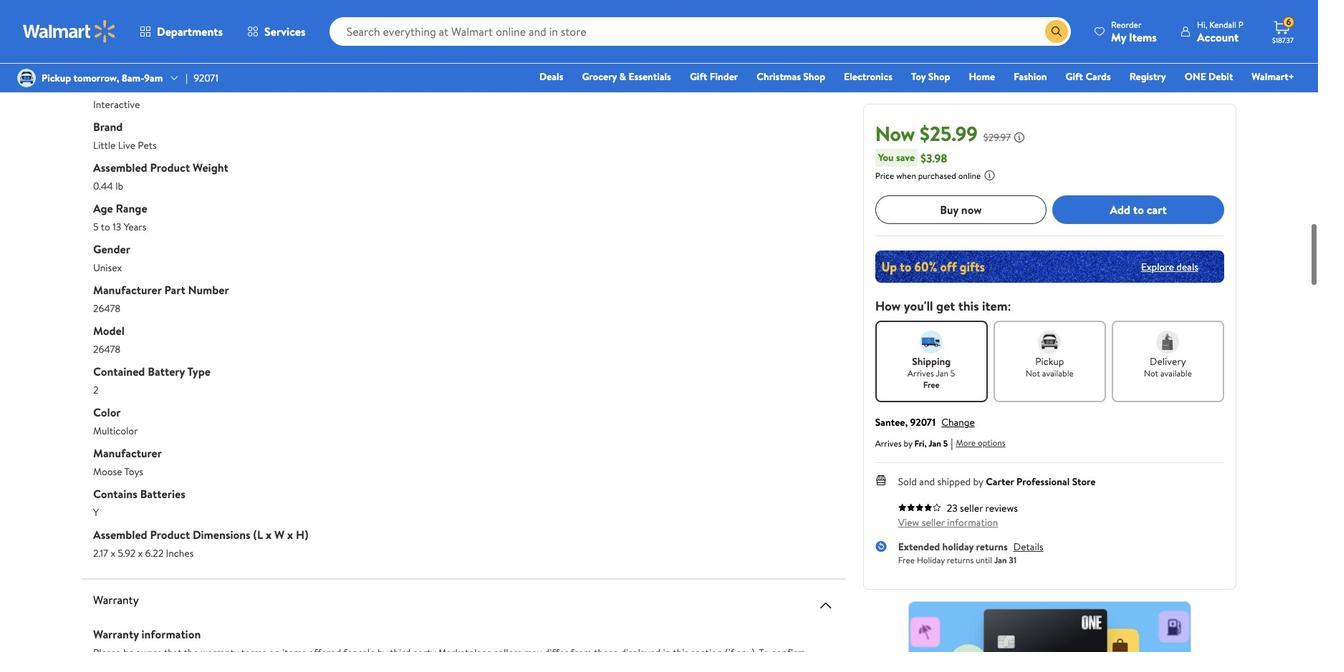 Task type: describe. For each thing, give the bounding box(es) containing it.
arrives inside the arrives by fri, jan 5 | more options
[[875, 437, 902, 449]]

seller for view
[[922, 516, 945, 530]]

explore deals link
[[1135, 254, 1204, 280]]

fashion link
[[1007, 69, 1053, 85]]

6
[[1286, 16, 1291, 28]]

purchased
[[918, 170, 956, 182]]

buy
[[940, 202, 958, 218]]

8am-
[[122, 71, 144, 85]]

walmart+
[[1252, 69, 1294, 84]]

carter
[[986, 475, 1014, 489]]

grocery & essentials link
[[576, 69, 678, 85]]

intent image for delivery image
[[1156, 331, 1179, 354]]

not for pickup
[[1026, 367, 1040, 380]]

essentials
[[629, 69, 671, 84]]

learn more about strikethrough prices image
[[1014, 132, 1025, 143]]

view seller information link
[[898, 516, 998, 530]]

0 horizontal spatial |
[[186, 71, 188, 85]]

one
[[1185, 69, 1206, 84]]

$25.99
[[920, 120, 978, 148]]

store
[[1072, 475, 1096, 489]]

intent image for pickup image
[[1038, 331, 1061, 354]]

one debit
[[1185, 69, 1233, 84]]

santee,
[[875, 415, 908, 430]]

0 horizontal spatial returns
[[947, 554, 974, 566]]

inches
[[166, 546, 194, 561]]

2.17
[[93, 546, 108, 561]]

item:
[[982, 297, 1011, 315]]

registry
[[1129, 69, 1166, 84]]

gender
[[93, 241, 130, 257]]

delivery not available
[[1144, 355, 1192, 380]]

more
[[956, 437, 976, 449]]

23 seller reviews
[[947, 501, 1018, 516]]

items
[[1129, 29, 1157, 45]]

extended holiday returns details free holiday returns until jan 31
[[898, 540, 1043, 566]]

gift for gift finder
[[690, 69, 707, 84]]

explore deals
[[1141, 260, 1198, 274]]

x right w
[[287, 527, 293, 543]]

registry link
[[1123, 69, 1172, 85]]

92071 for santee,
[[910, 415, 936, 430]]

delivery
[[1150, 355, 1186, 369]]

23
[[947, 501, 957, 516]]

warranty information
[[93, 626, 201, 642]]

santee, 92071 change
[[875, 415, 975, 430]]

Walmart Site-Wide search field
[[329, 17, 1071, 46]]

92071 for |
[[194, 71, 218, 85]]

legal information image
[[984, 170, 995, 181]]

change
[[941, 415, 975, 430]]

shipping arrives jan 5 free
[[908, 355, 955, 391]]

battery
[[148, 364, 185, 379]]

live
[[118, 138, 135, 152]]

sold and shipped by carter professional store
[[898, 475, 1096, 489]]

1 horizontal spatial |
[[951, 436, 953, 451]]

toy shop link
[[905, 69, 957, 85]]

5 inside the arrives by fri, jan 5 | more options
[[943, 437, 948, 449]]

1 horizontal spatial by
[[973, 475, 983, 489]]

$29.97
[[983, 130, 1011, 145]]

to inside button
[[1133, 202, 1144, 218]]

2 26478 from the top
[[93, 342, 121, 356]]

home
[[969, 69, 995, 84]]

view seller information
[[898, 516, 998, 530]]

holiday
[[942, 540, 974, 554]]

cards
[[1086, 69, 1111, 84]]

h)
[[296, 527, 308, 543]]

brand
[[93, 119, 123, 134]]

&
[[619, 69, 626, 84]]

warranty for warranty
[[93, 592, 139, 608]]

warranty image
[[817, 597, 834, 614]]

online
[[958, 170, 981, 182]]

6.22
[[145, 546, 163, 561]]

not for delivery
[[1144, 367, 1158, 380]]

hi, kendall p account
[[1197, 18, 1244, 45]]

pickup not available
[[1026, 355, 1074, 380]]

explore
[[1141, 260, 1174, 274]]

home link
[[962, 69, 1002, 85]]

years
[[124, 220, 146, 234]]

w
[[274, 527, 284, 543]]

jan inside shipping arrives jan 5 free
[[936, 367, 948, 380]]

add to cart
[[1110, 202, 1167, 218]]

walmart image
[[23, 20, 116, 43]]

age
[[93, 200, 113, 216]]

available for pickup
[[1042, 367, 1074, 380]]

2 manufacturer from the top
[[93, 445, 162, 461]]

add
[[1110, 202, 1130, 218]]

gift cards link
[[1059, 69, 1117, 85]]

professional
[[1016, 475, 1070, 489]]

| 92071
[[186, 71, 218, 85]]

by inside the arrives by fri, jan 5 | more options
[[904, 437, 912, 449]]

how
[[875, 297, 901, 315]]

shipping
[[912, 355, 951, 369]]

part
[[164, 282, 185, 298]]

account
[[1197, 29, 1239, 45]]



Task type: locate. For each thing, give the bounding box(es) containing it.
to left 13 at left top
[[101, 220, 110, 234]]

1 product from the top
[[150, 159, 190, 175]]

1 vertical spatial 5
[[950, 367, 955, 380]]

pickup for not
[[1035, 355, 1064, 369]]

shop inside christmas shop link
[[803, 69, 825, 84]]

seller
[[960, 501, 983, 516], [922, 516, 945, 530]]

arrives down intent image for shipping
[[908, 367, 934, 380]]

0 vertical spatial jan
[[936, 367, 948, 380]]

tomorrow,
[[73, 71, 119, 85]]

0 vertical spatial free
[[923, 379, 940, 391]]

arrives by fri, jan 5 | more options
[[875, 436, 1005, 451]]

2 warranty from the top
[[93, 626, 139, 642]]

warranty
[[93, 592, 139, 608], [93, 626, 139, 642]]

type
[[187, 364, 211, 379]]

2 horizontal spatial 5
[[950, 367, 955, 380]]

details button
[[1013, 540, 1043, 554]]

gift left finder
[[690, 69, 707, 84]]

92071
[[194, 71, 218, 85], [910, 415, 936, 430]]

0 horizontal spatial free
[[898, 554, 915, 566]]

1 horizontal spatial 5
[[943, 437, 948, 449]]

assembled
[[93, 159, 147, 175], [93, 527, 147, 543]]

1 vertical spatial 92071
[[910, 415, 936, 430]]

0 horizontal spatial information
[[141, 626, 201, 642]]

1 vertical spatial |
[[951, 436, 953, 451]]

0 horizontal spatial gift
[[690, 69, 707, 84]]

1 vertical spatial arrives
[[875, 437, 902, 449]]

1 vertical spatial to
[[101, 220, 110, 234]]

weight
[[193, 159, 228, 175]]

intent image for shipping image
[[920, 331, 943, 354]]

seller down '3.913 stars out of 5, based on 23 seller reviews' element
[[922, 516, 945, 530]]

and
[[919, 475, 935, 489]]

features interactive brand little live pets assembled product weight 0.44 lb age range 5 to 13 years gender unisex manufacturer part number 26478 model 26478 contained battery type 2 color multicolor manufacturer moose toys contains batteries y assembled product dimensions (l x w x h) 2.17 x 5.92 x 6.22 inches
[[93, 78, 308, 561]]

1 assembled from the top
[[93, 159, 147, 175]]

0 vertical spatial 26478
[[93, 301, 121, 316]]

gift left cards
[[1066, 69, 1083, 84]]

0 vertical spatial manufacturer
[[93, 282, 162, 298]]

grocery & essentials
[[582, 69, 671, 84]]

1 vertical spatial free
[[898, 554, 915, 566]]

assembled up the 5.92
[[93, 527, 147, 543]]

1 vertical spatial manufacturer
[[93, 445, 162, 461]]

1 horizontal spatial to
[[1133, 202, 1144, 218]]

not down intent image for pickup
[[1026, 367, 1040, 380]]

26478 down model
[[93, 342, 121, 356]]

1 26478 from the top
[[93, 301, 121, 316]]

1 vertical spatial product
[[150, 527, 190, 543]]

0 horizontal spatial seller
[[922, 516, 945, 530]]

reviews
[[985, 501, 1018, 516]]

when
[[896, 170, 916, 182]]

0 horizontal spatial available
[[1042, 367, 1074, 380]]

seller right 23
[[960, 501, 983, 516]]

search icon image
[[1051, 26, 1062, 37]]

2 product from the top
[[150, 527, 190, 543]]

by left fri,
[[904, 437, 912, 449]]

free
[[923, 379, 940, 391], [898, 554, 915, 566]]

not inside delivery not available
[[1144, 367, 1158, 380]]

0 horizontal spatial to
[[101, 220, 110, 234]]

departments
[[157, 24, 223, 39]]

free inside shipping arrives jan 5 free
[[923, 379, 940, 391]]

how you'll get this item:
[[875, 297, 1011, 315]]

available inside delivery not available
[[1160, 367, 1192, 380]]

2 not from the left
[[1144, 367, 1158, 380]]

26478 up model
[[93, 301, 121, 316]]

shop inside the toy shop link
[[928, 69, 950, 84]]

product down pets
[[150, 159, 190, 175]]

electronics link
[[837, 69, 899, 85]]

1 horizontal spatial information
[[947, 516, 998, 530]]

interactive
[[93, 97, 140, 111]]

0 vertical spatial information
[[947, 516, 998, 530]]

deals
[[539, 69, 563, 84]]

1 warranty from the top
[[93, 592, 139, 608]]

pickup for tomorrow,
[[42, 71, 71, 85]]

2 shop from the left
[[928, 69, 950, 84]]

5 down age
[[93, 220, 99, 234]]

0 horizontal spatial arrives
[[875, 437, 902, 449]]

returns left 31
[[976, 540, 1008, 554]]

manufacturer up toys
[[93, 445, 162, 461]]

price when purchased online
[[875, 170, 981, 182]]

specifications
[[93, 49, 162, 65]]

manufacturer down unisex
[[93, 282, 162, 298]]

contains
[[93, 486, 137, 502]]

0 vertical spatial |
[[186, 71, 188, 85]]

jan right fri,
[[928, 437, 941, 449]]

shop for toy shop
[[928, 69, 950, 84]]

gift cards
[[1066, 69, 1111, 84]]

1 shop from the left
[[803, 69, 825, 84]]

up to sixty percent off deals. shop now. image
[[875, 251, 1224, 283]]

1 horizontal spatial pickup
[[1035, 355, 1064, 369]]

view
[[898, 516, 919, 530]]

jan left 31
[[994, 554, 1007, 566]]

reorder
[[1111, 18, 1141, 30]]

1 vertical spatial 26478
[[93, 342, 121, 356]]

shop for christmas shop
[[803, 69, 825, 84]]

now
[[961, 202, 982, 218]]

0 vertical spatial to
[[1133, 202, 1144, 218]]

fashion
[[1014, 69, 1047, 84]]

0.44
[[93, 179, 113, 193]]

92071 up fri,
[[910, 415, 936, 430]]

free inside extended holiday returns details free holiday returns until jan 31
[[898, 554, 915, 566]]

5.92
[[118, 546, 136, 561]]

finder
[[710, 69, 738, 84]]

until
[[976, 554, 992, 566]]

2 vertical spatial 5
[[943, 437, 948, 449]]

walmart+ link
[[1245, 69, 1301, 85]]

1 vertical spatial by
[[973, 475, 983, 489]]

1 vertical spatial assembled
[[93, 527, 147, 543]]

grocery
[[582, 69, 617, 84]]

 image
[[17, 69, 36, 87]]

Search search field
[[329, 17, 1071, 46]]

1 horizontal spatial available
[[1160, 367, 1192, 380]]

0 vertical spatial pickup
[[42, 71, 71, 85]]

2 gift from the left
[[1066, 69, 1083, 84]]

1 horizontal spatial free
[[923, 379, 940, 391]]

holiday
[[917, 554, 945, 566]]

1 horizontal spatial shop
[[928, 69, 950, 84]]

| right 9am
[[186, 71, 188, 85]]

1 vertical spatial jan
[[928, 437, 941, 449]]

0 vertical spatial assembled
[[93, 159, 147, 175]]

available down "intent image for delivery"
[[1160, 367, 1192, 380]]

1 horizontal spatial arrives
[[908, 367, 934, 380]]

free down shipping
[[923, 379, 940, 391]]

jan inside the arrives by fri, jan 5 | more options
[[928, 437, 941, 449]]

available down intent image for pickup
[[1042, 367, 1074, 380]]

0 vertical spatial arrives
[[908, 367, 934, 380]]

0 vertical spatial by
[[904, 437, 912, 449]]

reorder my items
[[1111, 18, 1157, 45]]

1 horizontal spatial not
[[1144, 367, 1158, 380]]

not down "intent image for delivery"
[[1144, 367, 1158, 380]]

electronics
[[844, 69, 893, 84]]

warranty for warranty information
[[93, 626, 139, 642]]

seller for 23
[[960, 501, 983, 516]]

christmas shop
[[757, 69, 825, 84]]

shipped
[[937, 475, 971, 489]]

pickup down intent image for pickup
[[1035, 355, 1064, 369]]

1 vertical spatial information
[[141, 626, 201, 642]]

pickup tomorrow, 8am-9am
[[42, 71, 163, 85]]

0 horizontal spatial not
[[1026, 367, 1040, 380]]

1 horizontal spatial returns
[[976, 540, 1008, 554]]

add to cart button
[[1053, 196, 1224, 224]]

get
[[936, 297, 955, 315]]

0 horizontal spatial 92071
[[194, 71, 218, 85]]

available for delivery
[[1160, 367, 1192, 380]]

0 horizontal spatial by
[[904, 437, 912, 449]]

manufacturer
[[93, 282, 162, 298], [93, 445, 162, 461]]

toys
[[124, 465, 143, 479]]

toy shop
[[911, 69, 950, 84]]

92071 down departments
[[194, 71, 218, 85]]

jan inside extended holiday returns details free holiday returns until jan 31
[[994, 554, 1007, 566]]

gift for gift cards
[[1066, 69, 1083, 84]]

3.913 stars out of 5, based on 23 seller reviews element
[[898, 504, 941, 512]]

free for shipping
[[923, 379, 940, 391]]

you'll
[[904, 297, 933, 315]]

0 vertical spatial 5
[[93, 220, 99, 234]]

buy now button
[[875, 196, 1047, 224]]

x right "(l"
[[266, 527, 272, 543]]

0 vertical spatial product
[[150, 159, 190, 175]]

1 horizontal spatial 92071
[[910, 415, 936, 430]]

x right 2.17
[[111, 546, 115, 561]]

1 vertical spatial pickup
[[1035, 355, 1064, 369]]

p
[[1238, 18, 1244, 30]]

5 left the more in the right of the page
[[943, 437, 948, 449]]

0 horizontal spatial shop
[[803, 69, 825, 84]]

arrives inside shipping arrives jan 5 free
[[908, 367, 934, 380]]

jan down intent image for shipping
[[936, 367, 948, 380]]

pickup inside pickup not available
[[1035, 355, 1064, 369]]

product up inches
[[150, 527, 190, 543]]

arrives
[[908, 367, 934, 380], [875, 437, 902, 449]]

to left cart
[[1133, 202, 1144, 218]]

pickup left tomorrow,
[[42, 71, 71, 85]]

5 inside shipping arrives jan 5 free
[[950, 367, 955, 380]]

my
[[1111, 29, 1126, 45]]

deals
[[1176, 260, 1198, 274]]

0 vertical spatial 92071
[[194, 71, 218, 85]]

pets
[[138, 138, 157, 152]]

shop right toy
[[928, 69, 950, 84]]

services button
[[235, 14, 318, 49]]

0 horizontal spatial pickup
[[42, 71, 71, 85]]

5 up the change
[[950, 367, 955, 380]]

2 vertical spatial jan
[[994, 554, 1007, 566]]

1 horizontal spatial seller
[[960, 501, 983, 516]]

by
[[904, 437, 912, 449], [973, 475, 983, 489]]

free for extended
[[898, 554, 915, 566]]

free left holiday
[[898, 554, 915, 566]]

returns left until
[[947, 554, 974, 566]]

unisex
[[93, 260, 122, 275]]

x right the 5.92
[[138, 546, 143, 561]]

features
[[93, 78, 136, 93]]

one debit link
[[1178, 69, 1239, 85]]

kendall
[[1209, 18, 1236, 30]]

1 horizontal spatial gift
[[1066, 69, 1083, 84]]

0 horizontal spatial 5
[[93, 220, 99, 234]]

13
[[113, 220, 121, 234]]

now $25.99
[[875, 120, 978, 148]]

1 gift from the left
[[690, 69, 707, 84]]

batteries
[[140, 486, 185, 502]]

1 available from the left
[[1042, 367, 1074, 380]]

christmas shop link
[[750, 69, 832, 85]]

1 not from the left
[[1026, 367, 1040, 380]]

not inside pickup not available
[[1026, 367, 1040, 380]]

available inside pickup not available
[[1042, 367, 1074, 380]]

more options button
[[956, 437, 1005, 449]]

range
[[116, 200, 147, 216]]

by left carter
[[973, 475, 983, 489]]

2
[[93, 383, 99, 397]]

9am
[[144, 71, 163, 85]]

2 assembled from the top
[[93, 527, 147, 543]]

0 vertical spatial warranty
[[93, 592, 139, 608]]

1 manufacturer from the top
[[93, 282, 162, 298]]

to inside features interactive brand little live pets assembled product weight 0.44 lb age range 5 to 13 years gender unisex manufacturer part number 26478 model 26478 contained battery type 2 color multicolor manufacturer moose toys contains batteries y assembled product dimensions (l x w x h) 2.17 x 5.92 x 6.22 inches
[[101, 220, 110, 234]]

arrives down santee,
[[875, 437, 902, 449]]

assembled up 'lb'
[[93, 159, 147, 175]]

buy now
[[940, 202, 982, 218]]

2 available from the left
[[1160, 367, 1192, 380]]

1 vertical spatial warranty
[[93, 626, 139, 642]]

information
[[947, 516, 998, 530], [141, 626, 201, 642]]

6 $187.37
[[1272, 16, 1294, 45]]

pickup
[[42, 71, 71, 85], [1035, 355, 1064, 369]]

returns
[[976, 540, 1008, 554], [947, 554, 974, 566]]

you
[[878, 150, 894, 165]]

5 inside features interactive brand little live pets assembled product weight 0.44 lb age range 5 to 13 years gender unisex manufacturer part number 26478 model 26478 contained battery type 2 color multicolor manufacturer moose toys contains batteries y assembled product dimensions (l x w x h) 2.17 x 5.92 x 6.22 inches
[[93, 220, 99, 234]]

| left the more in the right of the page
[[951, 436, 953, 451]]

specifications image
[[817, 54, 834, 71]]

gift finder link
[[683, 69, 744, 85]]

shop right christmas at the top right
[[803, 69, 825, 84]]

gift finder
[[690, 69, 738, 84]]



Task type: vqa. For each thing, say whether or not it's contained in the screenshot.
Shipping
yes



